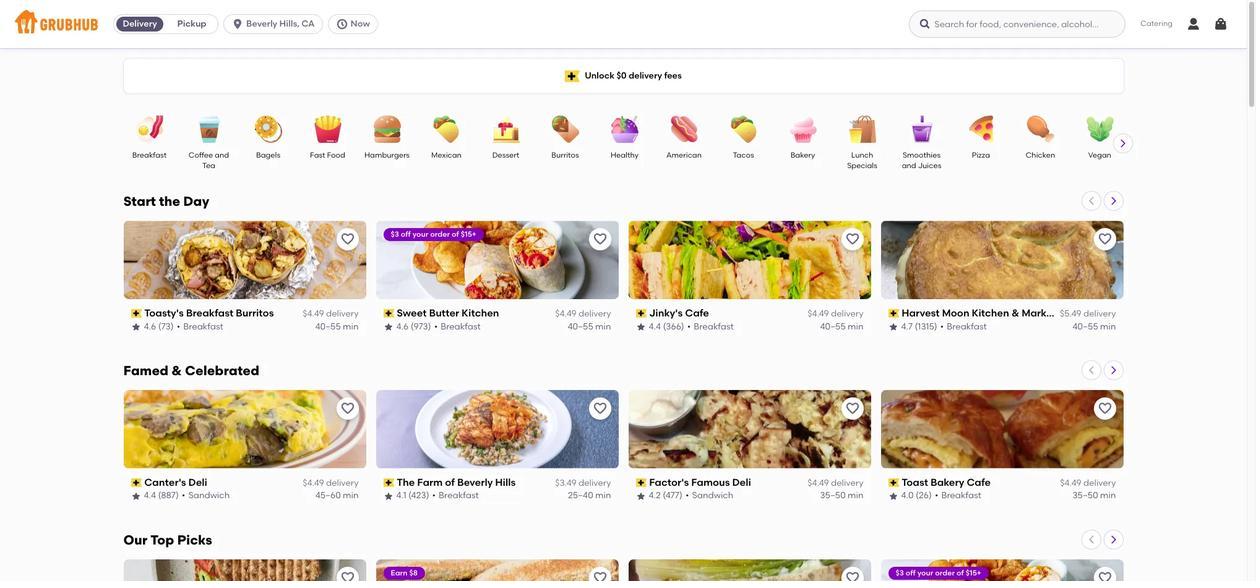 Task type: locate. For each thing, give the bounding box(es) containing it.
$4.49 delivery for toasty's breakfast burritos
[[303, 309, 359, 320]]

• sandwich down canter's deli
[[182, 491, 230, 502]]

2 40–55 min from the left
[[568, 322, 611, 332]]

• breakfast
[[177, 322, 223, 332], [434, 322, 481, 332], [688, 322, 734, 332], [941, 322, 987, 332], [433, 491, 479, 502], [935, 491, 982, 502]]

cafe down toast bakery cafe logo
[[967, 477, 991, 489]]

2 deli from the left
[[733, 477, 752, 489]]

specials
[[848, 162, 878, 170]]

star icon image
[[131, 322, 141, 332], [384, 322, 393, 332], [636, 322, 646, 332], [889, 322, 899, 332], [131, 492, 141, 502], [384, 492, 393, 502], [636, 492, 646, 502], [889, 492, 899, 502]]

subscription pass image left the
[[384, 479, 394, 488]]

1 horizontal spatial $3 off your order of $15+
[[896, 569, 982, 578]]

1 horizontal spatial sandwich
[[692, 491, 734, 502]]

breakfast down sweet butter kitchen
[[441, 322, 481, 332]]

earn
[[391, 569, 408, 578]]

tea
[[202, 162, 215, 170]]

• sandwich
[[182, 491, 230, 502], [686, 491, 734, 502]]

0 horizontal spatial sandwich
[[188, 491, 230, 502]]

cafe right jinky's
[[686, 308, 709, 319]]

moon
[[943, 308, 970, 319]]

(887)
[[158, 491, 179, 502]]

burritos down toasty's breakfast burritos logo
[[236, 308, 274, 319]]

dessert
[[493, 151, 520, 160]]

breakfast for harvest moon kitchen & marketplace
[[947, 322, 987, 332]]

• right (887)
[[182, 491, 185, 502]]

deli right canter's
[[189, 477, 207, 489]]

1 svg image from the left
[[336, 18, 348, 30]]

subscription pass image
[[131, 479, 142, 488]]

1 horizontal spatial kitchen
[[972, 308, 1010, 319]]

1 40–55 from the left
[[315, 322, 341, 332]]

1 horizontal spatial beverly
[[457, 477, 493, 489]]

0 vertical spatial caret left icon image
[[1087, 196, 1097, 206]]

1 kitchen from the left
[[462, 308, 499, 319]]

2 sandwich from the left
[[692, 491, 734, 502]]

0 vertical spatial 4.4
[[649, 322, 661, 332]]

subscription pass image left factor's on the right of page
[[636, 479, 647, 488]]

mexican image
[[425, 116, 468, 143]]

breakfast down jinky's cafe
[[694, 322, 734, 332]]

save this restaurant image for jinky's cafe logo
[[845, 232, 860, 247]]

4.2 (477)
[[649, 491, 683, 502]]

& left marketplace
[[1012, 308, 1020, 319]]

breakfast down the farm of beverly hills
[[439, 491, 479, 502]]

1 35–50 from the left
[[821, 491, 846, 502]]

0 horizontal spatial svg image
[[232, 18, 244, 30]]

•
[[177, 322, 180, 332], [434, 322, 438, 332], [688, 322, 691, 332], [941, 322, 944, 332], [182, 491, 185, 502], [433, 491, 436, 502], [686, 491, 689, 502], [935, 491, 939, 502]]

0 horizontal spatial burritos
[[236, 308, 274, 319]]

2 caret left icon image from the top
[[1087, 366, 1097, 376]]

0 horizontal spatial 35–50
[[821, 491, 846, 502]]

0 horizontal spatial sweet butter kitchen logo image
[[376, 221, 619, 300]]

0 vertical spatial beverly
[[246, 19, 277, 29]]

1 vertical spatial $3
[[896, 569, 905, 578]]

burritos
[[552, 151, 579, 160], [236, 308, 274, 319]]

1 vertical spatial caret left icon image
[[1087, 366, 1097, 376]]

2 4.6 from the left
[[397, 322, 409, 332]]

• right (477)
[[686, 491, 689, 502]]

1 vertical spatial beverly
[[457, 477, 493, 489]]

star icon image for toasty's breakfast burritos
[[131, 322, 141, 332]]

3 40–55 min from the left
[[821, 322, 864, 332]]

• breakfast for farm
[[433, 491, 479, 502]]

star icon image left 4.6 (973)
[[384, 322, 393, 332]]

beverly inside button
[[246, 19, 277, 29]]

3 caret left icon image from the top
[[1087, 535, 1097, 545]]

$4.49 for factor's famous deli
[[808, 479, 829, 489]]

save this restaurant image
[[340, 402, 355, 417], [593, 402, 608, 417], [340, 571, 355, 582], [1098, 571, 1113, 582]]

deli
[[189, 477, 207, 489], [733, 477, 752, 489]]

save this restaurant button for factor's famous deli logo
[[842, 398, 864, 420]]

• breakfast down jinky's cafe
[[688, 322, 734, 332]]

0 vertical spatial off
[[401, 230, 411, 239]]

$4.49 delivery
[[303, 309, 359, 320], [556, 309, 611, 320], [808, 309, 864, 320], [303, 479, 359, 489], [808, 479, 864, 489], [1061, 479, 1117, 489]]

4.6 down sweet
[[397, 322, 409, 332]]

star icon image for sweet butter kitchen
[[384, 322, 393, 332]]

canter's deli logo image
[[124, 391, 366, 469]]

1 caret left icon image from the top
[[1087, 196, 1097, 206]]

40–55 min for sweet butter kitchen
[[568, 322, 611, 332]]

1 horizontal spatial 4.4
[[649, 322, 661, 332]]

bagels image
[[247, 116, 290, 143]]

&
[[1012, 308, 1020, 319], [172, 363, 182, 379]]

• right (73)
[[177, 322, 180, 332]]

1 vertical spatial burritos
[[236, 308, 274, 319]]

star icon image for the farm of beverly hills
[[384, 492, 393, 502]]

subscription pass image for harvest moon kitchen & marketplace
[[889, 310, 900, 318]]

1 horizontal spatial bakery
[[931, 477, 965, 489]]

1 vertical spatial and
[[902, 162, 917, 170]]

toasty's breakfast burritos logo image
[[124, 221, 366, 300]]

min for toasty's breakfast burritos
[[343, 322, 359, 332]]

coffee
[[189, 151, 213, 160]]

breakfast for toasty's breakfast burritos
[[183, 322, 223, 332]]

1 horizontal spatial off
[[906, 569, 916, 578]]

and
[[215, 151, 229, 160], [902, 162, 917, 170]]

min for the farm of beverly hills
[[596, 491, 611, 502]]

pizza
[[973, 151, 991, 160]]

subscription pass image left toasty's
[[131, 310, 142, 318]]

breakfast down 'toasty's breakfast burritos'
[[183, 322, 223, 332]]

0 vertical spatial of
[[452, 230, 459, 239]]

40–55 min for harvest moon kitchen & marketplace
[[1073, 322, 1117, 332]]

$3
[[391, 230, 399, 239], [896, 569, 905, 578]]

• sandwich down famous
[[686, 491, 734, 502]]

save this restaurant image for save this restaurant button associated with canter's deli logo
[[340, 402, 355, 417]]

save this restaurant image for save this restaurant button corresponding to joe & the juice logo on the bottom of the page
[[340, 571, 355, 582]]

1 vertical spatial $15+
[[966, 569, 982, 578]]

• right (366)
[[688, 322, 691, 332]]

• breakfast for cafe
[[688, 322, 734, 332]]

4.6
[[144, 322, 156, 332], [397, 322, 409, 332]]

4.7
[[902, 322, 913, 332]]

35–50 for factor's famous deli
[[821, 491, 846, 502]]

sandwich down canter's deli
[[188, 491, 230, 502]]

1 horizontal spatial $15+
[[966, 569, 982, 578]]

coffee and tea
[[189, 151, 229, 170]]

0 horizontal spatial $3 off your order of $15+
[[391, 230, 477, 239]]

0 vertical spatial and
[[215, 151, 229, 160]]

save this restaurant image for toast bakery cafe logo
[[1098, 402, 1113, 417]]

40–55 for sweet butter kitchen
[[568, 322, 594, 332]]

subscription pass image left harvest
[[889, 310, 900, 318]]

harvest moon kitchen & marketplace
[[902, 308, 1084, 319]]

1 sandwich from the left
[[188, 491, 230, 502]]

0 horizontal spatial • sandwich
[[182, 491, 230, 502]]

and inside "coffee and tea"
[[215, 151, 229, 160]]

save this restaurant image
[[340, 232, 355, 247], [593, 232, 608, 247], [845, 232, 860, 247], [1098, 232, 1113, 247], [845, 402, 860, 417], [1098, 402, 1113, 417], [593, 571, 608, 582], [845, 571, 860, 582]]

3 40–55 from the left
[[821, 322, 846, 332]]

caret left icon image
[[1087, 196, 1097, 206], [1087, 366, 1097, 376], [1087, 535, 1097, 545]]

start the day
[[124, 194, 209, 209]]

breakfast
[[132, 151, 167, 160], [186, 308, 234, 319], [183, 322, 223, 332], [441, 322, 481, 332], [694, 322, 734, 332], [947, 322, 987, 332], [439, 491, 479, 502], [942, 491, 982, 502]]

burritos down burritos image
[[552, 151, 579, 160]]

• breakfast down sweet butter kitchen
[[434, 322, 481, 332]]

0 horizontal spatial and
[[215, 151, 229, 160]]

svg image
[[336, 18, 348, 30], [920, 18, 932, 30]]

1 vertical spatial bakery
[[931, 477, 965, 489]]

45–60
[[316, 491, 341, 502]]

1 vertical spatial 4.4
[[144, 491, 156, 502]]

• for butter
[[434, 322, 438, 332]]

canter's deli
[[144, 477, 207, 489]]

kitchen right the butter
[[462, 308, 499, 319]]

jinky's cafe logo image
[[629, 221, 871, 300]]

0 vertical spatial &
[[1012, 308, 1020, 319]]

caret right icon image
[[1118, 139, 1128, 149], [1109, 196, 1119, 206], [1109, 366, 1119, 376], [1109, 535, 1119, 545]]

• breakfast down the farm of beverly hills
[[433, 491, 479, 502]]

1 horizontal spatial sweet butter kitchen logo image
[[881, 560, 1124, 582]]

star icon image left the 4.0
[[889, 492, 899, 502]]

40–55 for harvest moon kitchen & marketplace
[[1073, 322, 1099, 332]]

0 horizontal spatial your
[[413, 230, 429, 239]]

4.4 down jinky's
[[649, 322, 661, 332]]

delivery for toasty's breakfast burritos
[[326, 309, 359, 320]]

fast food image
[[306, 116, 349, 143]]

sweet butter kitchen logo image
[[376, 221, 619, 300], [881, 560, 1124, 582]]

order
[[430, 230, 450, 239], [936, 569, 955, 578]]

dessert image
[[484, 116, 528, 143]]

• breakfast down 'toasty's breakfast burritos'
[[177, 322, 223, 332]]

0 horizontal spatial svg image
[[336, 18, 348, 30]]

delivery for sweet butter kitchen
[[579, 309, 611, 320]]

off for the bottom "sweet butter kitchen logo"
[[906, 569, 916, 578]]

0 vertical spatial sweet butter kitchen logo image
[[376, 221, 619, 300]]

our
[[124, 533, 147, 548]]

your
[[413, 230, 429, 239], [918, 569, 934, 578]]

0 horizontal spatial beverly
[[246, 19, 277, 29]]

1 4.6 from the left
[[144, 322, 156, 332]]

save this restaurant button
[[336, 228, 359, 251], [589, 228, 611, 251], [842, 228, 864, 251], [1094, 228, 1117, 251], [336, 398, 359, 420], [589, 398, 611, 420], [842, 398, 864, 420], [1094, 398, 1117, 420], [336, 568, 359, 582], [589, 568, 611, 582], [842, 568, 864, 582], [1094, 568, 1117, 582]]

0 vertical spatial your
[[413, 230, 429, 239]]

1 deli from the left
[[189, 477, 207, 489]]

$4.49 delivery for sweet butter kitchen
[[556, 309, 611, 320]]

breakfast down toast bakery cafe
[[942, 491, 982, 502]]

2 vertical spatial of
[[957, 569, 964, 578]]

save this restaurant button for 'uncle paulie's studio city logo'
[[842, 568, 864, 582]]

4.1
[[397, 491, 407, 502]]

factor's famous deli
[[650, 477, 752, 489]]

1 horizontal spatial &
[[1012, 308, 1020, 319]]

• down farm
[[433, 491, 436, 502]]

• right (1315)
[[941, 322, 944, 332]]

star icon image left 4.7
[[889, 322, 899, 332]]

2 • sandwich from the left
[[686, 491, 734, 502]]

1 horizontal spatial and
[[902, 162, 917, 170]]

0 horizontal spatial kitchen
[[462, 308, 499, 319]]

caret right icon image for day
[[1109, 196, 1119, 206]]

• for bakery
[[935, 491, 939, 502]]

1 40–55 min from the left
[[315, 322, 359, 332]]

2 svg image from the left
[[920, 18, 932, 30]]

subscription pass image for sweet butter kitchen
[[384, 310, 394, 318]]

2 35–50 min from the left
[[1073, 491, 1117, 502]]

1 horizontal spatial 4.6
[[397, 322, 409, 332]]

1 vertical spatial $3 off your order of $15+
[[896, 569, 982, 578]]

bakery
[[791, 151, 816, 160], [931, 477, 965, 489]]

1 horizontal spatial 35–50
[[1073, 491, 1099, 502]]

min for harvest moon kitchen & marketplace
[[1101, 322, 1117, 332]]

1 horizontal spatial cafe
[[967, 477, 991, 489]]

save this restaurant button for harvest moon kitchen & marketplace logo
[[1094, 228, 1117, 251]]

delivery for the farm of beverly hills
[[579, 479, 611, 489]]

0 horizontal spatial off
[[401, 230, 411, 239]]

40–55 min
[[315, 322, 359, 332], [568, 322, 611, 332], [821, 322, 864, 332], [1073, 322, 1117, 332]]

35–50 for toast bakery cafe
[[1073, 491, 1099, 502]]

0 vertical spatial $3
[[391, 230, 399, 239]]

2 40–55 from the left
[[568, 322, 594, 332]]

smoothies and juices
[[902, 151, 942, 170]]

• breakfast down moon
[[941, 322, 987, 332]]

subscription pass image
[[131, 310, 142, 318], [384, 310, 394, 318], [636, 310, 647, 318], [889, 310, 900, 318], [384, 479, 394, 488], [636, 479, 647, 488], [889, 479, 900, 488]]

delivery for toast bakery cafe
[[1084, 479, 1117, 489]]

pickup button
[[166, 14, 218, 34]]

0 horizontal spatial 35–50 min
[[821, 491, 864, 502]]

subscription pass image left jinky's
[[636, 310, 647, 318]]

caret right icon image for celebrated
[[1109, 366, 1119, 376]]

subscription pass image left toast at the right bottom of the page
[[889, 479, 900, 488]]

tacos
[[733, 151, 754, 160]]

min for factor's famous deli
[[848, 491, 864, 502]]

deli right famous
[[733, 477, 752, 489]]

• breakfast down toast bakery cafe
[[935, 491, 982, 502]]

beverly left hills
[[457, 477, 493, 489]]

1 vertical spatial off
[[906, 569, 916, 578]]

healthy
[[611, 151, 639, 160]]

• sandwich for famous
[[686, 491, 734, 502]]

• right '(26)'
[[935, 491, 939, 502]]

1 horizontal spatial order
[[936, 569, 955, 578]]

1 vertical spatial your
[[918, 569, 934, 578]]

catering
[[1141, 19, 1173, 28]]

2 vertical spatial caret left icon image
[[1087, 535, 1097, 545]]

$3 off your order of $15+
[[391, 230, 477, 239], [896, 569, 982, 578]]

0 horizontal spatial 4.6
[[144, 322, 156, 332]]

$3.49
[[555, 479, 577, 489]]

1 horizontal spatial • sandwich
[[686, 491, 734, 502]]

tacos image
[[722, 116, 766, 143]]

breakfast for toast bakery cafe
[[942, 491, 982, 502]]

butter
[[429, 308, 460, 319]]

1 horizontal spatial svg image
[[920, 18, 932, 30]]

• right (973)
[[434, 322, 438, 332]]

2 kitchen from the left
[[972, 308, 1010, 319]]

$3 off your order of $15+ for the bottom "sweet butter kitchen logo"
[[896, 569, 982, 578]]

day
[[183, 194, 209, 209]]

1 35–50 min from the left
[[821, 491, 864, 502]]

1 horizontal spatial your
[[918, 569, 934, 578]]

star icon image left 4.4 (366)
[[636, 322, 646, 332]]

pizza image
[[960, 116, 1003, 143]]

breakfast down moon
[[947, 322, 987, 332]]

• sandwich for deli
[[182, 491, 230, 502]]

beverly
[[246, 19, 277, 29], [457, 477, 493, 489]]

delivery for factor's famous deli
[[831, 479, 864, 489]]

delivery for harvest moon kitchen & marketplace
[[1084, 309, 1117, 320]]

0 vertical spatial $15+
[[461, 230, 477, 239]]

off
[[401, 230, 411, 239], [906, 569, 916, 578]]

• breakfast for butter
[[434, 322, 481, 332]]

35–50
[[821, 491, 846, 502], [1073, 491, 1099, 502]]

sandwich down famous
[[692, 491, 734, 502]]

$4.49 for jinky's cafe
[[808, 309, 829, 320]]

0 horizontal spatial $3
[[391, 230, 399, 239]]

chicken
[[1026, 151, 1056, 160]]

& right the famed
[[172, 363, 182, 379]]

lazy daisy of beverly hills logo image
[[376, 560, 619, 582]]

the farm of beverly hills
[[397, 477, 516, 489]]

american
[[667, 151, 702, 160]]

american image
[[663, 116, 706, 143]]

1 horizontal spatial 35–50 min
[[1073, 491, 1117, 502]]

of for "sweet butter kitchen logo" to the top
[[452, 230, 459, 239]]

$15+
[[461, 230, 477, 239], [966, 569, 982, 578]]

0 horizontal spatial order
[[430, 230, 450, 239]]

subscription pass image for toasty's breakfast burritos
[[131, 310, 142, 318]]

1 • sandwich from the left
[[182, 491, 230, 502]]

breakfast right toasty's
[[186, 308, 234, 319]]

kitchen right moon
[[972, 308, 1010, 319]]

and inside smoothies and juices
[[902, 162, 917, 170]]

4.0 (26)
[[902, 491, 932, 502]]

star icon image for toast bakery cafe
[[889, 492, 899, 502]]

(1315)
[[915, 322, 938, 332]]

4.6 for sweet butter kitchen
[[397, 322, 409, 332]]

0 horizontal spatial cafe
[[686, 308, 709, 319]]

star icon image left the 4.6 (73)
[[131, 322, 141, 332]]

1 horizontal spatial deli
[[733, 477, 752, 489]]

4 40–55 from the left
[[1073, 322, 1099, 332]]

save this restaurant image for harvest moon kitchen & marketplace logo
[[1098, 232, 1113, 247]]

0 vertical spatial $3 off your order of $15+
[[391, 230, 477, 239]]

1 vertical spatial cafe
[[967, 477, 991, 489]]

• breakfast for bakery
[[935, 491, 982, 502]]

4.2
[[649, 491, 661, 502]]

star icon image left 4.2
[[636, 492, 646, 502]]

farm
[[417, 477, 443, 489]]

caret left icon image for famed & celebrated
[[1087, 366, 1097, 376]]

min
[[343, 322, 359, 332], [596, 322, 611, 332], [848, 322, 864, 332], [1101, 322, 1117, 332], [343, 491, 359, 502], [596, 491, 611, 502], [848, 491, 864, 502], [1101, 491, 1117, 502]]

0 horizontal spatial deli
[[189, 477, 207, 489]]

4.6 left (73)
[[144, 322, 156, 332]]

and down smoothies
[[902, 162, 917, 170]]

save this restaurant image for factor's famous deli logo
[[845, 402, 860, 417]]

lunch
[[852, 151, 874, 160]]

bakery down bakery image
[[791, 151, 816, 160]]

food
[[327, 151, 345, 160]]

svg image
[[1187, 17, 1202, 32], [1214, 17, 1229, 32], [232, 18, 244, 30]]

vegan
[[1089, 151, 1112, 160]]

1 vertical spatial &
[[172, 363, 182, 379]]

4 40–55 min from the left
[[1073, 322, 1117, 332]]

0 vertical spatial burritos
[[552, 151, 579, 160]]

bakery up '(26)'
[[931, 477, 965, 489]]

$3 off your order of $15+ for "sweet butter kitchen logo" to the top
[[391, 230, 477, 239]]

cafe
[[686, 308, 709, 319], [967, 477, 991, 489]]

0 horizontal spatial &
[[172, 363, 182, 379]]

lunch specials image
[[841, 116, 884, 143]]

start
[[124, 194, 156, 209]]

sandwich
[[188, 491, 230, 502], [692, 491, 734, 502]]

caret right icon image for picks
[[1109, 535, 1119, 545]]

star icon image down subscription pass image
[[131, 492, 141, 502]]

subscription pass image left sweet
[[384, 310, 394, 318]]

4.4 left (887)
[[144, 491, 156, 502]]

0 horizontal spatial 4.4
[[144, 491, 156, 502]]

0 vertical spatial bakery
[[791, 151, 816, 160]]

star icon image left 4.1
[[384, 492, 393, 502]]

(366)
[[663, 322, 685, 332]]

2 35–50 from the left
[[1073, 491, 1099, 502]]

beverly left 'hills,'
[[246, 19, 277, 29]]

and up "tea"
[[215, 151, 229, 160]]



Task type: describe. For each thing, give the bounding box(es) containing it.
0 vertical spatial cafe
[[686, 308, 709, 319]]

subscription pass image for factor's famous deli
[[636, 479, 647, 488]]

$4.49 delivery for jinky's cafe
[[808, 309, 864, 320]]

sweet butter kitchen
[[397, 308, 499, 319]]

1 vertical spatial order
[[936, 569, 955, 578]]

top
[[150, 533, 174, 548]]

coffee and tea image
[[187, 116, 231, 143]]

bagels
[[256, 151, 280, 160]]

35–50 min for toast bakery cafe
[[1073, 491, 1117, 502]]

$4.49 for toast bakery cafe
[[1061, 479, 1082, 489]]

delivery for canter's deli
[[326, 479, 359, 489]]

$4.49 for sweet butter kitchen
[[556, 309, 577, 320]]

breakfast for the farm of beverly hills
[[439, 491, 479, 502]]

(477)
[[663, 491, 683, 502]]

4.4 for canter's deli
[[144, 491, 156, 502]]

beverly hills, ca button
[[224, 14, 328, 34]]

kitchen for butter
[[462, 308, 499, 319]]

famed
[[124, 363, 169, 379]]

picks
[[177, 533, 212, 548]]

now
[[351, 19, 370, 29]]

smoothies
[[903, 151, 941, 160]]

svg image inside beverly hills, ca button
[[232, 18, 244, 30]]

(73)
[[158, 322, 174, 332]]

canter's
[[144, 477, 186, 489]]

star icon image for harvest moon kitchen & marketplace
[[889, 322, 899, 332]]

your for "sweet butter kitchen logo" to the top
[[413, 230, 429, 239]]

lunch specials
[[848, 151, 878, 170]]

bakery image
[[782, 116, 825, 143]]

caret left icon image for start the day
[[1087, 196, 1097, 206]]

4.4 (887)
[[144, 491, 179, 502]]

joe & the juice logo image
[[124, 560, 366, 582]]

breakfast for jinky's cafe
[[694, 322, 734, 332]]

4.1 (423)
[[397, 491, 429, 502]]

juices
[[919, 162, 942, 170]]

jinky's cafe
[[650, 308, 709, 319]]

• breakfast for moon
[[941, 322, 987, 332]]

sweet
[[397, 308, 427, 319]]

save this restaurant image for toasty's breakfast burritos logo
[[340, 232, 355, 247]]

main navigation navigation
[[0, 0, 1248, 48]]

hills,
[[280, 19, 300, 29]]

4.6 (973)
[[397, 322, 431, 332]]

smoothies and juices image
[[901, 116, 944, 143]]

hamburgers
[[365, 151, 410, 160]]

toasty's breakfast burritos
[[144, 308, 274, 319]]

(423)
[[409, 491, 429, 502]]

off for "sweet butter kitchen logo" to the top
[[401, 230, 411, 239]]

earn $8
[[391, 569, 418, 578]]

star icon image for factor's famous deli
[[636, 492, 646, 502]]

$0
[[617, 70, 627, 81]]

delivery
[[123, 19, 157, 29]]

45–60 min
[[316, 491, 359, 502]]

chicken image
[[1019, 116, 1063, 143]]

breakfast down breakfast image
[[132, 151, 167, 160]]

• for cafe
[[688, 322, 691, 332]]

caret left icon image for our top picks
[[1087, 535, 1097, 545]]

min for toast bakery cafe
[[1101, 491, 1117, 502]]

burritos image
[[544, 116, 587, 143]]

• for moon
[[941, 322, 944, 332]]

hamburgers image
[[366, 116, 409, 143]]

uncle paulie's studio city logo image
[[629, 560, 871, 582]]

$4.49 delivery for toast bakery cafe
[[1061, 479, 1117, 489]]

0 horizontal spatial $15+
[[461, 230, 477, 239]]

unlock $0 delivery fees
[[585, 70, 682, 81]]

0 vertical spatial order
[[430, 230, 450, 239]]

harvest moon kitchen & marketplace logo image
[[881, 221, 1124, 300]]

$4.49 for canter's deli
[[303, 479, 324, 489]]

$4.49 delivery for canter's deli
[[303, 479, 359, 489]]

toast
[[902, 477, 929, 489]]

of for the bottom "sweet butter kitchen logo"
[[957, 569, 964, 578]]

famous
[[692, 477, 730, 489]]

factor's famous deli logo image
[[629, 391, 871, 469]]

1 horizontal spatial svg image
[[1187, 17, 1202, 32]]

svg image inside now button
[[336, 18, 348, 30]]

(26)
[[916, 491, 932, 502]]

$3.49 delivery
[[555, 479, 611, 489]]

1 vertical spatial sweet butter kitchen logo image
[[881, 560, 1124, 582]]

fees
[[665, 70, 682, 81]]

min for canter's deli
[[343, 491, 359, 502]]

your for the bottom "sweet butter kitchen logo"
[[918, 569, 934, 578]]

grubhub plus flag logo image
[[565, 70, 580, 82]]

$8
[[409, 569, 418, 578]]

fast food
[[310, 151, 345, 160]]

• for breakfast
[[177, 322, 180, 332]]

4.4 for jinky's cafe
[[649, 322, 661, 332]]

40–55 for jinky's cafe
[[821, 322, 846, 332]]

famed & celebrated
[[124, 363, 260, 379]]

the
[[397, 477, 415, 489]]

and for coffee and tea
[[215, 151, 229, 160]]

factor's
[[650, 477, 689, 489]]

$5.49
[[1061, 309, 1082, 320]]

save this restaurant image for the farm of beverly hills logo's save this restaurant button
[[593, 402, 608, 417]]

min for sweet butter kitchen
[[596, 322, 611, 332]]

sandwich for famous
[[692, 491, 734, 502]]

save this restaurant button for toast bakery cafe logo
[[1094, 398, 1117, 420]]

$4.49 delivery for factor's famous deli
[[808, 479, 864, 489]]

breakfast for sweet butter kitchen
[[441, 322, 481, 332]]

1 horizontal spatial burritos
[[552, 151, 579, 160]]

• for famous
[[686, 491, 689, 502]]

min for jinky's cafe
[[848, 322, 864, 332]]

star icon image for canter's deli
[[131, 492, 141, 502]]

marketplace
[[1022, 308, 1084, 319]]

• for deli
[[182, 491, 185, 502]]

mexican
[[432, 151, 462, 160]]

subscription pass image for the farm of beverly hills
[[384, 479, 394, 488]]

(973)
[[411, 322, 431, 332]]

toast bakery cafe logo image
[[881, 391, 1124, 469]]

the
[[159, 194, 180, 209]]

save this restaurant button for the farm of beverly hills logo
[[589, 398, 611, 420]]

4.6 for toasty's breakfast burritos
[[144, 322, 156, 332]]

vegan image
[[1079, 116, 1122, 143]]

25–40 min
[[568, 491, 611, 502]]

beverly hills, ca
[[246, 19, 315, 29]]

4.6 (73)
[[144, 322, 174, 332]]

0 horizontal spatial bakery
[[791, 151, 816, 160]]

toast bakery cafe
[[902, 477, 991, 489]]

delivery button
[[114, 14, 166, 34]]

jinky's
[[650, 308, 683, 319]]

4.7 (1315)
[[902, 322, 938, 332]]

harvest
[[902, 308, 940, 319]]

save this restaurant button for toasty's breakfast burritos logo
[[336, 228, 359, 251]]

celebrated
[[185, 363, 260, 379]]

save this restaurant button for jinky's cafe logo
[[842, 228, 864, 251]]

2 horizontal spatial svg image
[[1214, 17, 1229, 32]]

40–55 for toasty's breakfast burritos
[[315, 322, 341, 332]]

save this restaurant button for canter's deli logo
[[336, 398, 359, 420]]

the farm of beverly hills logo image
[[376, 391, 619, 469]]

subscription pass image for toast bakery cafe
[[889, 479, 900, 488]]

subscription pass image for jinky's cafe
[[636, 310, 647, 318]]

catering button
[[1133, 10, 1182, 38]]

unlock
[[585, 70, 615, 81]]

toasty's
[[144, 308, 184, 319]]

4.4 (366)
[[649, 322, 685, 332]]

save this restaurant button for joe & the juice logo on the bottom of the page
[[336, 568, 359, 582]]

• breakfast for breakfast
[[177, 322, 223, 332]]

1 vertical spatial of
[[445, 477, 455, 489]]

pickup
[[177, 19, 207, 29]]

star icon image for jinky's cafe
[[636, 322, 646, 332]]

our top picks
[[124, 533, 212, 548]]

$5.49 delivery
[[1061, 309, 1117, 320]]

breakfast image
[[128, 116, 171, 143]]

ca
[[302, 19, 315, 29]]

• for farm
[[433, 491, 436, 502]]

25–40
[[568, 491, 594, 502]]

1 horizontal spatial $3
[[896, 569, 905, 578]]

40–55 min for toasty's breakfast burritos
[[315, 322, 359, 332]]

$4.49 for toasty's breakfast burritos
[[303, 309, 324, 320]]

sandwich for deli
[[188, 491, 230, 502]]

40–55 min for jinky's cafe
[[821, 322, 864, 332]]

4.0
[[902, 491, 914, 502]]

fast
[[310, 151, 325, 160]]

delivery for jinky's cafe
[[831, 309, 864, 320]]

save this restaurant image for 'uncle paulie's studio city logo'
[[845, 571, 860, 582]]

now button
[[328, 14, 383, 34]]

35–50 min for factor's famous deli
[[821, 491, 864, 502]]

and for smoothies and juices
[[902, 162, 917, 170]]

Search for food, convenience, alcohol... search field
[[910, 11, 1126, 38]]

healthy image
[[603, 116, 647, 143]]



Task type: vqa. For each thing, say whether or not it's contained in the screenshot.


